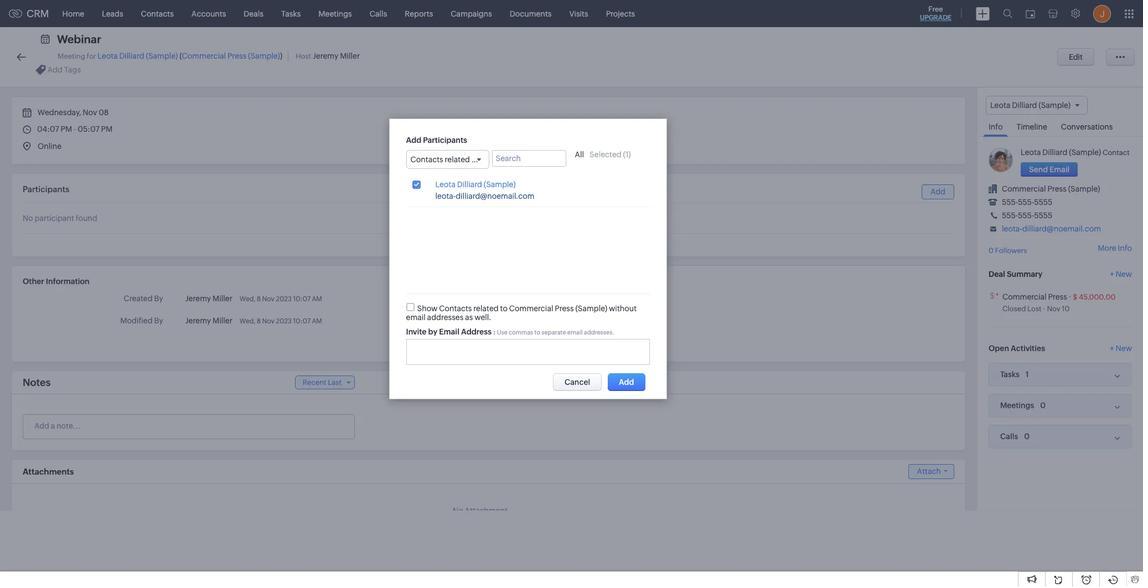 Task type: describe. For each thing, give the bounding box(es) containing it.
upgrade
[[920, 14, 952, 22]]

2023 for modified by
[[276, 317, 292, 325]]

followers
[[996, 247, 1028, 255]]

0 horizontal spatial dilliard
[[119, 52, 144, 60]]

more info link
[[1098, 244, 1133, 253]]

cancel
[[565, 378, 590, 386]]

10
[[1062, 304, 1070, 313]]

1 555-555-5555 from the top
[[1002, 198, 1053, 207]]

1 horizontal spatial commercial press (sample) link
[[1002, 185, 1101, 193]]

am for modified by
[[312, 317, 322, 325]]

without
[[609, 304, 637, 313]]

0 followers
[[989, 247, 1028, 255]]

wed, 8 nov 2023 10:07 am for modified by
[[240, 317, 322, 325]]

10:07 for modified by
[[293, 317, 311, 325]]

meetings
[[319, 9, 352, 18]]

calendar image
[[1026, 9, 1036, 18]]

commercial press link
[[1003, 292, 1068, 301]]

well.
[[475, 313, 491, 322]]

free
[[929, 5, 943, 13]]

contacts for contacts
[[141, 9, 174, 18]]

add participants
[[406, 135, 467, 144]]

commercial inside contacts related to commercial press (sample) field
[[481, 155, 525, 164]]

calls link
[[361, 0, 396, 27]]

1 horizontal spatial info
[[1118, 244, 1133, 253]]

accounts
[[192, 9, 226, 18]]

participant
[[35, 214, 74, 223]]

1 horizontal spatial (
[[623, 150, 626, 159]]

leota-dilliard@noemail.com link
[[1002, 224, 1102, 233]]

timeline
[[1017, 122, 1048, 131]]

deal summary
[[989, 270, 1043, 278]]

1 5555 from the top
[[1035, 198, 1053, 207]]

(sample) inside show contacts related to commercial press (sample) without email addresses as well.
[[576, 304, 608, 313]]

modified
[[120, 316, 153, 325]]

0 horizontal spatial leota dilliard (sample) link
[[98, 52, 178, 60]]

contacts for contacts related to commercial press (sample)
[[411, 155, 443, 164]]

tasks link
[[272, 0, 310, 27]]

visits link
[[561, 0, 597, 27]]

host
[[296, 52, 311, 60]]

contact
[[1103, 149, 1130, 157]]

$
[[1073, 293, 1078, 301]]

created by
[[124, 294, 163, 303]]

other information
[[23, 277, 90, 286]]

deals link
[[235, 0, 272, 27]]

more
[[1098, 244, 1117, 253]]

all
[[575, 150, 584, 159]]

press inside field
[[526, 155, 545, 164]]

wednesday, nov 08
[[36, 108, 109, 117]]

information
[[46, 277, 90, 286]]

deal
[[989, 270, 1006, 278]]

leota dilliard (sample) leota-dilliard@noemail.com
[[436, 180, 535, 200]]

2023 for created by
[[276, 295, 292, 303]]

+ new link
[[1111, 270, 1133, 284]]

contacts inside show contacts related to commercial press (sample) without email addresses as well.
[[439, 304, 472, 313]]

Add a note... field
[[23, 420, 354, 431]]

wed, for created by
[[240, 295, 255, 303]]

dilliard for leota dilliard (sample) contact
[[1043, 148, 1068, 157]]

profile element
[[1087, 0, 1118, 27]]

lost
[[1028, 304, 1042, 313]]

wed, for modified by
[[240, 317, 255, 325]]

contacts related to commercial press (sample)
[[411, 155, 579, 164]]

documents link
[[501, 0, 561, 27]]

jeremy miller for created by
[[185, 294, 233, 303]]

0 vertical spatial miller
[[340, 52, 360, 60]]

online
[[38, 142, 62, 151]]

press inside show contacts related to commercial press (sample) without email addresses as well.
[[555, 304, 574, 313]]

open
[[989, 344, 1010, 353]]

calls
[[370, 9, 387, 18]]

(sample) inside field
[[547, 155, 579, 164]]

search element
[[997, 0, 1020, 27]]

attachments
[[23, 467, 74, 476]]

conversations link
[[1056, 115, 1119, 136]]

crm
[[27, 8, 49, 19]]

(sample) down leota dilliard (sample) contact
[[1069, 185, 1101, 193]]

campaigns link
[[442, 0, 501, 27]]

crm link
[[9, 8, 49, 19]]

last
[[328, 378, 342, 387]]

leota dilliard (sample) link for leota dilliard (sample) contact
[[1021, 148, 1102, 157]]

press inside commercial press · $ 45,000.00 closed lost · nov 10
[[1049, 292, 1068, 301]]

free upgrade
[[920, 5, 952, 22]]

more info
[[1098, 244, 1133, 253]]

tasks
[[281, 9, 301, 18]]

commercial inside show contacts related to commercial press (sample) without email addresses as well.
[[509, 304, 554, 313]]

dilliard@noemail.com inside the leota dilliard (sample) leota-dilliard@noemail.com
[[456, 191, 535, 200]]

cancel link
[[553, 373, 602, 391]]

accounts link
[[183, 0, 235, 27]]

address
[[461, 327, 492, 336]]

no attachment
[[453, 506, 508, 515]]

(sample) down contacts link
[[146, 52, 178, 60]]

commercial press (sample)
[[1002, 185, 1101, 193]]

use
[[497, 329, 508, 335]]

attachment
[[465, 506, 508, 515]]

(sample) inside the leota dilliard (sample) leota-dilliard@noemail.com
[[484, 180, 516, 189]]

08
[[99, 108, 109, 117]]

meeting for leota dilliard (sample) ( commercial press (sample) )
[[58, 52, 282, 60]]

0 horizontal spatial leota
[[98, 52, 118, 60]]

jeremy for modified by
[[185, 316, 211, 325]]

press up leota-dilliard@noemail.com link
[[1048, 185, 1067, 193]]

no for no participant found
[[23, 214, 33, 223]]

reports
[[405, 9, 433, 18]]

reports link
[[396, 0, 442, 27]]

1 horizontal spatial leota-
[[1002, 224, 1023, 233]]

2 pm from the left
[[101, 125, 113, 133]]

created
[[124, 294, 153, 303]]

contacts link
[[132, 0, 183, 27]]

deals
[[244, 9, 264, 18]]

other
[[23, 277, 44, 286]]

commercial press · $ 45,000.00 closed lost · nov 10
[[1003, 292, 1116, 313]]

show contacts related to commercial press (sample) without email addresses as well.
[[406, 304, 637, 322]]

info link
[[984, 115, 1009, 137]]

0 horizontal spatial info
[[989, 122, 1003, 131]]

to inside field
[[472, 155, 479, 164]]

miller for created by
[[213, 294, 233, 303]]

wed, 8 nov 2023 10:07 am for created by
[[240, 295, 322, 303]]

addresses.
[[584, 329, 615, 335]]

0 horizontal spatial participants
[[23, 184, 69, 194]]

0 vertical spatial commercial press (sample) link
[[182, 52, 280, 60]]

:
[[493, 328, 496, 336]]

leota-dilliard@noemail.com
[[1002, 224, 1102, 233]]

for
[[87, 52, 96, 60]]



Task type: vqa. For each thing, say whether or not it's contained in the screenshot.
left (
yes



Task type: locate. For each thing, give the bounding box(es) containing it.
0 horizontal spatial commercial press (sample) link
[[182, 52, 280, 60]]

leota dilliard (sample) contact
[[1021, 148, 1130, 157]]

miller for modified by
[[213, 316, 233, 325]]

leota inside the leota dilliard (sample) leota-dilliard@noemail.com
[[436, 180, 456, 189]]

0 vertical spatial by
[[154, 294, 163, 303]]

0 vertical spatial info
[[989, 122, 1003, 131]]

2 10:07 from the top
[[293, 317, 311, 325]]

1 horizontal spatial )
[[629, 150, 631, 159]]

wed, 8 nov 2023 10:07 am
[[240, 295, 322, 303], [240, 317, 322, 325]]

(sample) down conversations
[[1070, 148, 1102, 157]]

pm
[[61, 125, 72, 133], [101, 125, 113, 133]]

1 vertical spatial am
[[312, 317, 322, 325]]

1 vertical spatial contacts
[[411, 155, 443, 164]]

found
[[76, 214, 97, 223]]

press left all
[[526, 155, 545, 164]]

2 vertical spatial miller
[[213, 316, 233, 325]]

commercial up lost
[[1003, 292, 1047, 301]]

participants
[[423, 135, 467, 144], [23, 184, 69, 194]]

0 vertical spatial 10:07
[[293, 295, 311, 303]]

email right separate
[[568, 329, 583, 335]]

projects link
[[597, 0, 644, 27]]

2 by from the top
[[154, 316, 163, 325]]

555-555-5555 up leota-dilliard@noemail.com link
[[1002, 211, 1053, 220]]

search image
[[1004, 9, 1013, 18]]

1 horizontal spatial ·
[[1069, 292, 1072, 301]]

activities
[[1011, 344, 1046, 353]]

2 horizontal spatial leota dilliard (sample) link
[[1021, 148, 1102, 157]]

related inside field
[[445, 155, 470, 164]]

(sample)
[[146, 52, 178, 60], [248, 52, 280, 60], [1070, 148, 1102, 157], [547, 155, 579, 164], [484, 180, 516, 189], [1069, 185, 1101, 193], [576, 304, 608, 313]]

1 vertical spatial no
[[453, 506, 463, 515]]

0 vertical spatial related
[[445, 155, 470, 164]]

1 horizontal spatial leota
[[436, 180, 456, 189]]

related right as
[[474, 304, 499, 313]]

jeremy miller for modified by
[[185, 316, 233, 325]]

0 horizontal spatial email
[[406, 313, 426, 322]]

1 vertical spatial )
[[629, 150, 631, 159]]

invite by email address : use commas to separate email addresses.
[[406, 327, 615, 336]]

) left host
[[280, 52, 282, 60]]

1 vertical spatial 10:07
[[293, 317, 311, 325]]

2 vertical spatial contacts
[[439, 304, 472, 313]]

2 jeremy miller from the top
[[185, 316, 233, 325]]

1 vertical spatial ·
[[1044, 304, 1046, 313]]

1 vertical spatial to
[[500, 304, 508, 313]]

1 horizontal spatial participants
[[423, 135, 467, 144]]

(sample) left selected
[[547, 155, 579, 164]]

dilliard right the for
[[119, 52, 144, 60]]

0 horizontal spatial related
[[445, 155, 470, 164]]

1 new from the top
[[1116, 270, 1133, 278]]

pm left -
[[61, 125, 72, 133]]

(sample) down contacts related to commercial press (sample)
[[484, 180, 516, 189]]

dilliard down contacts related to commercial press (sample) field
[[457, 180, 482, 189]]

0 horizontal spatial )
[[280, 52, 282, 60]]

0 vertical spatial )
[[280, 52, 282, 60]]

1 horizontal spatial related
[[474, 304, 499, 313]]

as
[[465, 313, 473, 322]]

0 horizontal spatial no
[[23, 214, 33, 223]]

0 vertical spatial to
[[472, 155, 479, 164]]

jeremy for created by
[[185, 294, 211, 303]]

· right lost
[[1044, 304, 1046, 313]]

summary
[[1007, 270, 1043, 278]]

leota dilliard (sample) link down conversations
[[1021, 148, 1102, 157]]

leota dilliard (sample) link right the for
[[98, 52, 178, 60]]

participants up participant
[[23, 184, 69, 194]]

04:07 pm - 05:07 pm
[[37, 125, 113, 133]]

2 new from the top
[[1116, 344, 1133, 353]]

1 vertical spatial miller
[[213, 294, 233, 303]]

0 vertical spatial 8
[[257, 295, 261, 303]]

leota dilliard (sample) link down contacts related to commercial press (sample) field
[[436, 180, 516, 189]]

participants up contacts related to commercial press (sample) field
[[423, 135, 467, 144]]

1 by from the top
[[154, 294, 163, 303]]

addresses
[[427, 313, 464, 322]]

commercial up commas
[[509, 304, 554, 313]]

1 10:07 from the top
[[293, 295, 311, 303]]

1 vertical spatial 5555
[[1035, 211, 1053, 220]]

1 vertical spatial 555-555-5555
[[1002, 211, 1053, 220]]

8 for modified by
[[257, 317, 261, 325]]

1 vertical spatial add
[[931, 187, 946, 196]]

0 vertical spatial no
[[23, 214, 33, 223]]

2 vertical spatial leota dilliard (sample) link
[[436, 180, 516, 189]]

2 vertical spatial dilliard
[[457, 180, 482, 189]]

Contacts related to Commercial Press (Sample) field
[[406, 150, 579, 169]]

open activities
[[989, 344, 1046, 353]]

attach
[[917, 467, 942, 476]]

no
[[23, 214, 33, 223], [453, 506, 463, 515]]

leota down timeline
[[1021, 148, 1041, 157]]

1 vertical spatial wed, 8 nov 2023 10:07 am
[[240, 317, 322, 325]]

selected
[[590, 150, 622, 159]]

0 vertical spatial wed, 8 nov 2023 10:07 am
[[240, 295, 322, 303]]

+ down 45,000.00
[[1111, 344, 1115, 353]]

dilliard for leota dilliard (sample) leota-dilliard@noemail.com
[[457, 180, 482, 189]]

0 horizontal spatial ·
[[1044, 304, 1046, 313]]

+ new
[[1111, 270, 1133, 278], [1111, 344, 1133, 353]]

leota right the for
[[98, 52, 118, 60]]

to inside show contacts related to commercial press (sample) without email addresses as well.
[[500, 304, 508, 313]]

contacts down "add participants"
[[411, 155, 443, 164]]

wed,
[[240, 295, 255, 303], [240, 317, 255, 325]]

10:07 for created by
[[293, 295, 311, 303]]

1 vertical spatial info
[[1118, 244, 1133, 253]]

8 for created by
[[257, 295, 261, 303]]

)
[[280, 52, 282, 60], [629, 150, 631, 159]]

info right more
[[1118, 244, 1133, 253]]

0 vertical spatial ·
[[1069, 292, 1072, 301]]

commercial press (sample) link down "accounts"
[[182, 52, 280, 60]]

1 vertical spatial related
[[474, 304, 499, 313]]

webinar
[[57, 33, 101, 45]]

closed
[[1003, 304, 1026, 313]]

0 vertical spatial dilliard@noemail.com
[[456, 191, 535, 200]]

1 vertical spatial leota
[[1021, 148, 1041, 157]]

2 vertical spatial to
[[535, 329, 541, 335]]

0 vertical spatial leota dilliard (sample) link
[[98, 52, 178, 60]]

separate
[[542, 329, 566, 335]]

8
[[257, 295, 261, 303], [257, 317, 261, 325]]

0 vertical spatial (
[[180, 52, 182, 60]]

press down deals
[[228, 52, 247, 60]]

related inside show contacts related to commercial press (sample) without email addresses as well.
[[474, 304, 499, 313]]

related
[[445, 155, 470, 164], [474, 304, 499, 313]]

2 555-555-5555 from the top
[[1002, 211, 1053, 220]]

to up the leota dilliard (sample) leota-dilliard@noemail.com on the left top of page
[[472, 155, 479, 164]]

2 + from the top
[[1111, 344, 1115, 353]]

2 + new from the top
[[1111, 344, 1133, 353]]

555-555-5555
[[1002, 198, 1053, 207], [1002, 211, 1053, 220]]

1 horizontal spatial to
[[500, 304, 508, 313]]

dilliard down timeline
[[1043, 148, 1068, 157]]

2023
[[276, 295, 292, 303], [276, 317, 292, 325]]

no left participant
[[23, 214, 33, 223]]

press up 10 at bottom
[[1049, 292, 1068, 301]]

+ down more info link on the right top of page
[[1111, 270, 1115, 278]]

create menu element
[[970, 0, 997, 27]]

no for no attachment
[[453, 506, 463, 515]]

( down contacts link
[[180, 52, 182, 60]]

commercial up leota-dilliard@noemail.com link
[[1002, 185, 1047, 193]]

1 vertical spatial jeremy
[[185, 294, 211, 303]]

invite
[[406, 327, 427, 336]]

am for created by
[[312, 295, 322, 303]]

1 vertical spatial dilliard
[[1043, 148, 1068, 157]]

1 vertical spatial 8
[[257, 317, 261, 325]]

by for created by
[[154, 294, 163, 303]]

2 8 from the top
[[257, 317, 261, 325]]

wednesday,
[[38, 108, 81, 117]]

1 wed, from the top
[[240, 295, 255, 303]]

+ inside + new link
[[1111, 270, 1115, 278]]

1 vertical spatial new
[[1116, 344, 1133, 353]]

1 + from the top
[[1111, 270, 1115, 278]]

host jeremy miller
[[296, 52, 360, 60]]

None button
[[1058, 48, 1095, 66], [1021, 162, 1078, 177], [608, 373, 645, 391], [1058, 48, 1095, 66], [1021, 162, 1078, 177], [608, 373, 645, 391]]

0 vertical spatial leota
[[98, 52, 118, 60]]

jeremy miller
[[185, 294, 233, 303], [185, 316, 233, 325]]

0 horizontal spatial (
[[180, 52, 182, 60]]

0 horizontal spatial pm
[[61, 125, 72, 133]]

1 + new from the top
[[1111, 270, 1133, 278]]

by for modified by
[[154, 316, 163, 325]]

am
[[312, 295, 322, 303], [312, 317, 322, 325]]

1 8 from the top
[[257, 295, 261, 303]]

home
[[62, 9, 84, 18]]

to inside the invite by email address : use commas to separate email addresses.
[[535, 329, 541, 335]]

2 2023 from the top
[[276, 317, 292, 325]]

0 vertical spatial jeremy
[[313, 52, 339, 60]]

leota- inside the leota dilliard (sample) leota-dilliard@noemail.com
[[436, 191, 456, 200]]

add link
[[922, 184, 955, 199]]

· left $
[[1069, 292, 1072, 301]]

email inside show contacts related to commercial press (sample) without email addresses as well.
[[406, 313, 426, 322]]

contacts up meeting for leota dilliard (sample) ( commercial press (sample) ) on the top left
[[141, 9, 174, 18]]

all link
[[575, 150, 584, 159]]

0 vertical spatial jeremy miller
[[185, 294, 233, 303]]

2 wed, 8 nov 2023 10:07 am from the top
[[240, 317, 322, 325]]

meeting
[[58, 52, 85, 60]]

contacts inside contacts related to commercial press (sample) field
[[411, 155, 443, 164]]

(sample) up the addresses.
[[576, 304, 608, 313]]

no left attachment
[[453, 506, 463, 515]]

1 horizontal spatial no
[[453, 506, 463, 515]]

1 vertical spatial leota dilliard (sample) link
[[1021, 148, 1102, 157]]

2 5555 from the top
[[1035, 211, 1053, 220]]

) right selected
[[629, 150, 631, 159]]

1 horizontal spatial email
[[568, 329, 583, 335]]

1 vertical spatial by
[[154, 316, 163, 325]]

dilliard@noemail.com down commercial press (sample)
[[1023, 224, 1102, 233]]

add for add
[[931, 187, 946, 196]]

contacts inside contacts link
[[141, 9, 174, 18]]

1 vertical spatial dilliard@noemail.com
[[1023, 224, 1102, 233]]

0 vertical spatial 5555
[[1035, 198, 1053, 207]]

to right commas
[[535, 329, 541, 335]]

leads
[[102, 9, 123, 18]]

meetings link
[[310, 0, 361, 27]]

1 horizontal spatial leota dilliard (sample) link
[[436, 180, 516, 189]]

+
[[1111, 270, 1115, 278], [1111, 344, 1115, 353]]

pm down "08"
[[101, 125, 113, 133]]

email
[[439, 327, 460, 336]]

555-555-5555 down commercial press (sample)
[[1002, 198, 1053, 207]]

0
[[989, 247, 994, 255]]

2 vertical spatial leota
[[436, 180, 456, 189]]

1 wed, 8 nov 2023 10:07 am from the top
[[240, 295, 322, 303]]

profile image
[[1094, 5, 1112, 22]]

0 vertical spatial wed,
[[240, 295, 255, 303]]

documents
[[510, 9, 552, 18]]

0 horizontal spatial to
[[472, 155, 479, 164]]

0 horizontal spatial dilliard@noemail.com
[[456, 191, 535, 200]]

to
[[472, 155, 479, 164], [500, 304, 508, 313], [535, 329, 541, 335]]

no participant found
[[23, 214, 97, 223]]

info left timeline
[[989, 122, 1003, 131]]

leota dilliard (sample) link
[[98, 52, 178, 60], [1021, 148, 1102, 157], [436, 180, 516, 189]]

1 2023 from the top
[[276, 295, 292, 303]]

5555 down commercial press (sample)
[[1035, 198, 1053, 207]]

2 horizontal spatial dilliard
[[1043, 148, 1068, 157]]

1 pm from the left
[[61, 125, 72, 133]]

commercial inside commercial press · $ 45,000.00 closed lost · nov 10
[[1003, 292, 1047, 301]]

1 horizontal spatial add
[[931, 187, 946, 196]]

conversations
[[1062, 122, 1113, 131]]

5555 up leota-dilliard@noemail.com link
[[1035, 211, 1053, 220]]

dilliard
[[119, 52, 144, 60], [1043, 148, 1068, 157], [457, 180, 482, 189]]

0 vertical spatial add
[[406, 135, 422, 144]]

45,000.00
[[1079, 293, 1116, 301]]

1 vertical spatial jeremy miller
[[185, 316, 233, 325]]

timeline link
[[1012, 115, 1053, 136]]

nov
[[83, 108, 97, 117], [262, 295, 275, 303], [1048, 304, 1061, 313], [262, 317, 275, 325]]

-
[[74, 125, 76, 133]]

miller
[[340, 52, 360, 60], [213, 294, 233, 303], [213, 316, 233, 325]]

(sample) left host
[[248, 52, 280, 60]]

0 vertical spatial leota-
[[436, 191, 456, 200]]

1
[[626, 150, 629, 159]]

to right well.
[[500, 304, 508, 313]]

commercial press (sample) link up leota-dilliard@noemail.com
[[1002, 185, 1101, 193]]

jeremy
[[313, 52, 339, 60], [185, 294, 211, 303], [185, 316, 211, 325]]

1 jeremy miller from the top
[[185, 294, 233, 303]]

0 vertical spatial +
[[1111, 270, 1115, 278]]

leota dilliard (sample) link for leota dilliard (sample) leota-dilliard@noemail.com
[[436, 180, 516, 189]]

visits
[[570, 9, 589, 18]]

show
[[417, 304, 438, 313]]

2 wed, from the top
[[240, 317, 255, 325]]

press up separate
[[555, 304, 574, 313]]

1 am from the top
[[312, 295, 322, 303]]

10:07
[[293, 295, 311, 303], [293, 317, 311, 325]]

Search text field
[[492, 150, 566, 166]]

1 vertical spatial 2023
[[276, 317, 292, 325]]

1 vertical spatial (
[[623, 150, 626, 159]]

( right selected
[[623, 150, 626, 159]]

related down "add participants"
[[445, 155, 470, 164]]

by right modified
[[154, 316, 163, 325]]

0 vertical spatial + new
[[1111, 270, 1133, 278]]

dilliard@noemail.com down contacts related to commercial press (sample)
[[456, 191, 535, 200]]

email inside the invite by email address : use commas to separate email addresses.
[[568, 329, 583, 335]]

info
[[989, 122, 1003, 131], [1118, 244, 1133, 253]]

press
[[228, 52, 247, 60], [526, 155, 545, 164], [1048, 185, 1067, 193], [1049, 292, 1068, 301], [555, 304, 574, 313]]

dilliard inside the leota dilliard (sample) leota-dilliard@noemail.com
[[457, 180, 482, 189]]

email up invite on the bottom
[[406, 313, 426, 322]]

2 am from the top
[[312, 317, 322, 325]]

1 vertical spatial +
[[1111, 344, 1115, 353]]

0 vertical spatial 555-555-5555
[[1002, 198, 1053, 207]]

1 vertical spatial leota-
[[1002, 224, 1023, 233]]

0 vertical spatial email
[[406, 313, 426, 322]]

commercial up the leota dilliard (sample) leota-dilliard@noemail.com on the left top of page
[[481, 155, 525, 164]]

1 horizontal spatial pm
[[101, 125, 113, 133]]

1 vertical spatial wed,
[[240, 317, 255, 325]]

1 horizontal spatial dilliard
[[457, 180, 482, 189]]

1 vertical spatial email
[[568, 329, 583, 335]]

contacts up email in the left of the page
[[439, 304, 472, 313]]

04:07
[[37, 125, 59, 133]]

nov inside commercial press · $ 45,000.00 closed lost · nov 10
[[1048, 304, 1061, 313]]

2 horizontal spatial leota
[[1021, 148, 1041, 157]]

0 vertical spatial new
[[1116, 270, 1133, 278]]

add for add participants
[[406, 135, 422, 144]]

0 vertical spatial participants
[[423, 135, 467, 144]]

1 vertical spatial commercial press (sample) link
[[1002, 185, 1101, 193]]

recent
[[303, 378, 327, 387]]

home link
[[53, 0, 93, 27]]

create menu image
[[976, 7, 990, 20]]

leota for leota dilliard (sample) leota-dilliard@noemail.com
[[436, 180, 456, 189]]

by right created
[[154, 294, 163, 303]]

commas
[[509, 329, 533, 335]]

0 horizontal spatial leota-
[[436, 191, 456, 200]]

all selected ( 1 )
[[575, 150, 631, 159]]

1 vertical spatial participants
[[23, 184, 69, 194]]

projects
[[606, 9, 635, 18]]

2 horizontal spatial to
[[535, 329, 541, 335]]

1 horizontal spatial dilliard@noemail.com
[[1023, 224, 1102, 233]]

leota down "add participants"
[[436, 180, 456, 189]]

leota-
[[436, 191, 456, 200], [1002, 224, 1023, 233]]

leota for leota dilliard (sample) contact
[[1021, 148, 1041, 157]]

by
[[428, 327, 438, 336]]

commercial down the accounts link
[[182, 52, 226, 60]]



